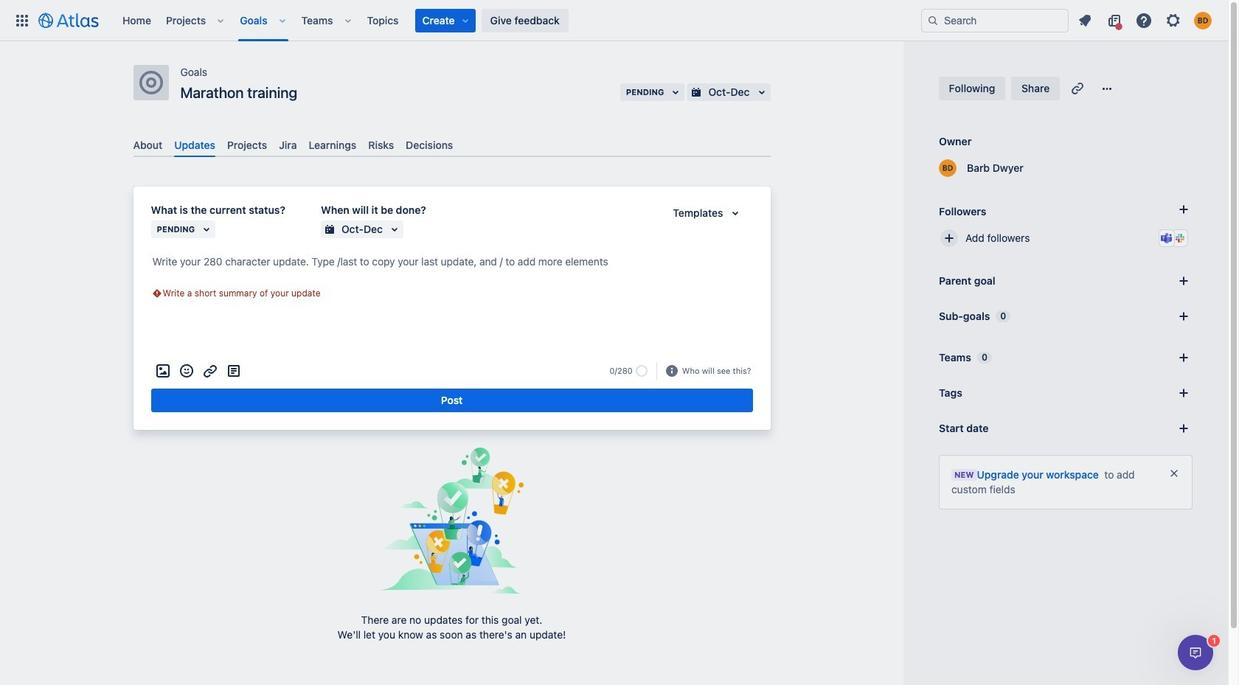 Task type: vqa. For each thing, say whether or not it's contained in the screenshot.
search field
yes



Task type: locate. For each thing, give the bounding box(es) containing it.
close banner image
[[1168, 468, 1180, 479]]

dialog
[[1178, 635, 1213, 671]]

top element
[[9, 0, 921, 41]]

tab list
[[127, 133, 776, 157]]

None search field
[[921, 8, 1069, 32]]

banner
[[0, 0, 1228, 41]]

slack logo showing nan channels are connected to this goal image
[[1174, 232, 1186, 244]]

goal icon image
[[139, 71, 163, 94]]

insert link image
[[201, 362, 219, 380]]

add files, videos, or images image
[[154, 362, 171, 380]]

help image
[[1135, 11, 1153, 29]]



Task type: describe. For each thing, give the bounding box(es) containing it.
search image
[[927, 14, 939, 26]]

insert emoji image
[[177, 362, 195, 380]]

Search field
[[921, 8, 1069, 32]]

msteams logo showing  channels are connected to this goal image
[[1161, 232, 1173, 244]]

add follower image
[[940, 229, 958, 247]]

error image
[[151, 288, 163, 300]]

add a follower image
[[1175, 201, 1193, 218]]

Main content area, start typing to enter text. text field
[[151, 253, 753, 276]]



